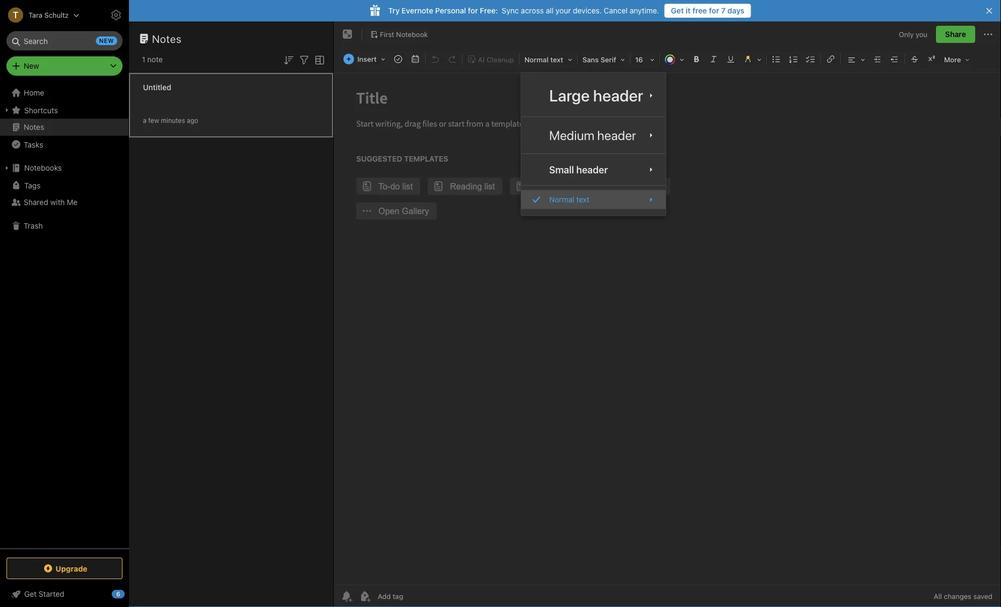 Task type: vqa. For each thing, say whether or not it's contained in the screenshot.
Home icon
no



Task type: locate. For each thing, give the bounding box(es) containing it.
header down serif
[[593, 86, 644, 105]]

get
[[671, 6, 684, 15], [24, 591, 37, 599]]

text down small header
[[576, 195, 590, 204]]

0 horizontal spatial text
[[551, 56, 563, 64]]

italic image
[[706, 52, 721, 67]]

1 vertical spatial notes
[[24, 123, 44, 132]]

trash link
[[0, 218, 128, 235]]

normal text up large
[[525, 56, 563, 64]]

2 vertical spatial header
[[577, 164, 608, 176]]

normal down small
[[549, 195, 574, 204]]

text left the sans in the top of the page
[[551, 56, 563, 64]]

Add tag field
[[377, 593, 457, 602]]

share
[[946, 30, 967, 39]]

note window element
[[334, 22, 1001, 608]]

header for small header
[[577, 164, 608, 176]]

0 vertical spatial header
[[593, 86, 644, 105]]

with
[[50, 198, 65, 207]]

notes up tasks
[[24, 123, 44, 132]]

for inside button
[[709, 6, 720, 15]]

for left 7
[[709, 6, 720, 15]]

numbered list image
[[786, 52, 801, 67]]

Add filters field
[[298, 53, 311, 67]]

a
[[143, 117, 147, 124]]

notes inside 'link'
[[24, 123, 44, 132]]

add filters image
[[298, 54, 311, 67]]

header up small header link
[[598, 128, 636, 143]]

0 horizontal spatial notes
[[24, 123, 44, 132]]

outdent image
[[887, 52, 903, 67]]

Font color field
[[661, 52, 688, 67]]

it
[[686, 6, 691, 15]]

0 vertical spatial normal text
[[525, 56, 563, 64]]

get left the started
[[24, 591, 37, 599]]

home link
[[0, 84, 129, 102]]

tara schultz
[[28, 11, 69, 19]]

tags button
[[0, 177, 128, 194]]

Alignment field
[[842, 52, 869, 67]]

1
[[142, 55, 145, 64]]

6
[[116, 592, 120, 599]]

new search field
[[14, 31, 117, 51]]

sync
[[502, 6, 519, 15]]

Font size field
[[632, 52, 658, 67]]

for left free:
[[468, 6, 478, 15]]

1 vertical spatial header
[[598, 128, 636, 143]]

0 vertical spatial [object object] field
[[521, 79, 666, 112]]

1 for from the left
[[468, 6, 478, 15]]

2 for from the left
[[709, 6, 720, 15]]

get inside button
[[671, 6, 684, 15]]

more
[[944, 56, 961, 64]]

calendar event image
[[408, 52, 423, 67]]

text inside menu item
[[576, 195, 590, 204]]

1 [object object] field from the top
[[521, 79, 666, 112]]

get inside help and learning task checklist field
[[24, 591, 37, 599]]

all
[[546, 6, 554, 15]]

1 horizontal spatial get
[[671, 6, 684, 15]]

text
[[551, 56, 563, 64], [576, 195, 590, 204]]

normal text down small
[[549, 195, 590, 204]]

few
[[148, 117, 159, 124]]

1 horizontal spatial for
[[709, 6, 720, 15]]

notebooks link
[[0, 160, 128, 177]]

personal
[[435, 6, 466, 15]]

notes
[[152, 32, 182, 45], [24, 123, 44, 132]]

notes up note
[[152, 32, 182, 45]]

first notebook button
[[367, 27, 432, 42]]

all changes saved
[[934, 593, 993, 601]]

0 horizontal spatial for
[[468, 6, 478, 15]]

indent image
[[870, 52, 885, 67]]

[object object] field down the sans in the top of the page
[[521, 79, 666, 112]]

3 [object object] field from the top
[[521, 190, 666, 209]]

insert link image
[[824, 52, 839, 67]]

small header
[[549, 164, 608, 176]]

0 vertical spatial notes
[[152, 32, 182, 45]]

1 vertical spatial normal
[[549, 195, 574, 204]]

new button
[[6, 56, 123, 76]]

days
[[728, 6, 745, 15]]

normal
[[525, 56, 549, 64], [549, 195, 574, 204]]

dropdown list menu
[[521, 79, 666, 209]]

tree
[[0, 84, 129, 549]]

medium header link
[[521, 122, 666, 150]]

normal inside menu item
[[549, 195, 574, 204]]

1 vertical spatial normal text
[[549, 195, 590, 204]]

notes link
[[0, 119, 128, 136]]

0 vertical spatial get
[[671, 6, 684, 15]]

0 vertical spatial normal
[[525, 56, 549, 64]]

[object object] field containing normal text
[[521, 190, 666, 209]]

2 [object object] field from the top
[[521, 159, 666, 181]]

1 horizontal spatial normal
[[549, 195, 574, 204]]

16
[[635, 56, 643, 64]]

add a reminder image
[[340, 591, 353, 604]]

devices.
[[573, 6, 602, 15]]

normal down across
[[525, 56, 549, 64]]

1 vertical spatial get
[[24, 591, 37, 599]]

header up normal text link
[[577, 164, 608, 176]]

More actions field
[[982, 26, 995, 43]]

0 horizontal spatial get
[[24, 591, 37, 599]]

[object object] field containing small header
[[521, 159, 666, 181]]

evernote
[[402, 6, 433, 15]]

header
[[593, 86, 644, 105], [598, 128, 636, 143], [577, 164, 608, 176]]

a few minutes ago
[[143, 117, 198, 124]]

add tag image
[[359, 591, 371, 604]]

across
[[521, 6, 544, 15]]

anytime.
[[630, 6, 659, 15]]

notebook
[[396, 30, 428, 38]]

your
[[556, 6, 571, 15]]

Search text field
[[14, 31, 115, 51]]

medium header
[[549, 128, 636, 143]]

1 horizontal spatial text
[[576, 195, 590, 204]]

get it free for 7 days button
[[665, 4, 751, 18]]

untitled
[[143, 83, 171, 92]]

tara
[[28, 11, 42, 19]]

upgrade
[[56, 565, 87, 574]]

Note Editor text field
[[334, 73, 1001, 586]]

1 vertical spatial [object object] field
[[521, 159, 666, 181]]

Font family field
[[579, 52, 629, 67]]

expand notebooks image
[[3, 164, 11, 173]]

1 horizontal spatial notes
[[152, 32, 182, 45]]

0 vertical spatial text
[[551, 56, 563, 64]]

normal text
[[525, 56, 563, 64], [549, 195, 590, 204]]

try evernote personal for free: sync across all your devices. cancel anytime.
[[388, 6, 659, 15]]

Highlight field
[[740, 52, 765, 67]]

saved
[[974, 593, 993, 601]]

shared with me
[[24, 198, 78, 207]]

2 vertical spatial [object object] field
[[521, 190, 666, 209]]

for
[[468, 6, 478, 15], [709, 6, 720, 15]]

only you
[[899, 30, 928, 38]]

normal text inside heading level field
[[525, 56, 563, 64]]

header inside field
[[598, 128, 636, 143]]

0 horizontal spatial normal
[[525, 56, 549, 64]]

[object Object] field
[[521, 79, 666, 112], [521, 159, 666, 181], [521, 190, 666, 209]]

1 vertical spatial text
[[576, 195, 590, 204]]

get left it
[[671, 6, 684, 15]]

you
[[916, 30, 928, 38]]

[object object] field up normal text link
[[521, 159, 666, 181]]

try
[[388, 6, 400, 15]]

upgrade button
[[6, 559, 123, 580]]

trash
[[24, 222, 43, 231]]

[object object] field down small header link
[[521, 190, 666, 209]]

normal inside heading level field
[[525, 56, 549, 64]]



Task type: describe. For each thing, give the bounding box(es) containing it.
checklist image
[[804, 52, 819, 67]]

View options field
[[311, 53, 326, 67]]

normal text inside menu item
[[549, 195, 590, 204]]

task image
[[391, 52, 406, 67]]

tasks button
[[0, 136, 128, 153]]

ago
[[187, 117, 198, 124]]

minutes
[[161, 117, 185, 124]]

free:
[[480, 6, 498, 15]]

header for medium header
[[598, 128, 636, 143]]

schultz
[[44, 11, 69, 19]]

header for large header
[[593, 86, 644, 105]]

new
[[99, 37, 114, 44]]

tree containing home
[[0, 84, 129, 549]]

changes
[[944, 593, 972, 601]]

settings image
[[110, 9, 123, 22]]

tasks
[[24, 140, 43, 149]]

More field
[[941, 52, 974, 67]]

normal text menu item
[[521, 190, 666, 209]]

get it free for 7 days
[[671, 6, 745, 15]]

medium
[[549, 128, 595, 143]]

for for 7
[[709, 6, 720, 15]]

shared
[[24, 198, 48, 207]]

insert
[[357, 55, 377, 63]]

Sort options field
[[282, 53, 295, 67]]

get for get started
[[24, 591, 37, 599]]

Insert field
[[341, 52, 389, 67]]

small header link
[[521, 159, 666, 181]]

underline image
[[724, 52, 739, 67]]

tags
[[24, 181, 41, 190]]

bold image
[[689, 52, 704, 67]]

Account field
[[0, 4, 79, 26]]

first notebook
[[380, 30, 428, 38]]

superscript image
[[925, 52, 940, 67]]

1 note
[[142, 55, 163, 64]]

large
[[549, 86, 590, 105]]

share button
[[936, 26, 976, 43]]

large header
[[549, 86, 644, 105]]

small
[[549, 164, 574, 176]]

[object object] field containing large header
[[521, 79, 666, 112]]

bulleted list image
[[769, 52, 784, 67]]

sans serif
[[583, 56, 617, 64]]

normal text link
[[521, 190, 666, 209]]

note
[[147, 55, 163, 64]]

large header link
[[521, 79, 666, 112]]

first
[[380, 30, 394, 38]]

serif
[[601, 56, 617, 64]]

more actions image
[[982, 28, 995, 41]]

[object Object] field
[[521, 122, 666, 150]]

strikethrough image
[[907, 52, 922, 67]]

get for get it free for 7 days
[[671, 6, 684, 15]]

new
[[24, 62, 39, 70]]

home
[[24, 88, 44, 97]]

sans
[[583, 56, 599, 64]]

get started
[[24, 591, 64, 599]]

me
[[67, 198, 78, 207]]

click to collapse image
[[125, 588, 133, 601]]

Help and Learning task checklist field
[[0, 586, 129, 604]]

cancel
[[604, 6, 628, 15]]

shortcuts button
[[0, 102, 128, 119]]

started
[[39, 591, 64, 599]]

Heading level field
[[521, 52, 576, 67]]

for for free:
[[468, 6, 478, 15]]

shared with me link
[[0, 194, 128, 211]]

7
[[721, 6, 726, 15]]

expand note image
[[341, 28, 354, 41]]

free
[[693, 6, 707, 15]]

text inside heading level field
[[551, 56, 563, 64]]

shortcuts
[[24, 106, 58, 115]]

notebooks
[[24, 164, 62, 173]]

only
[[899, 30, 914, 38]]

all
[[934, 593, 942, 601]]



